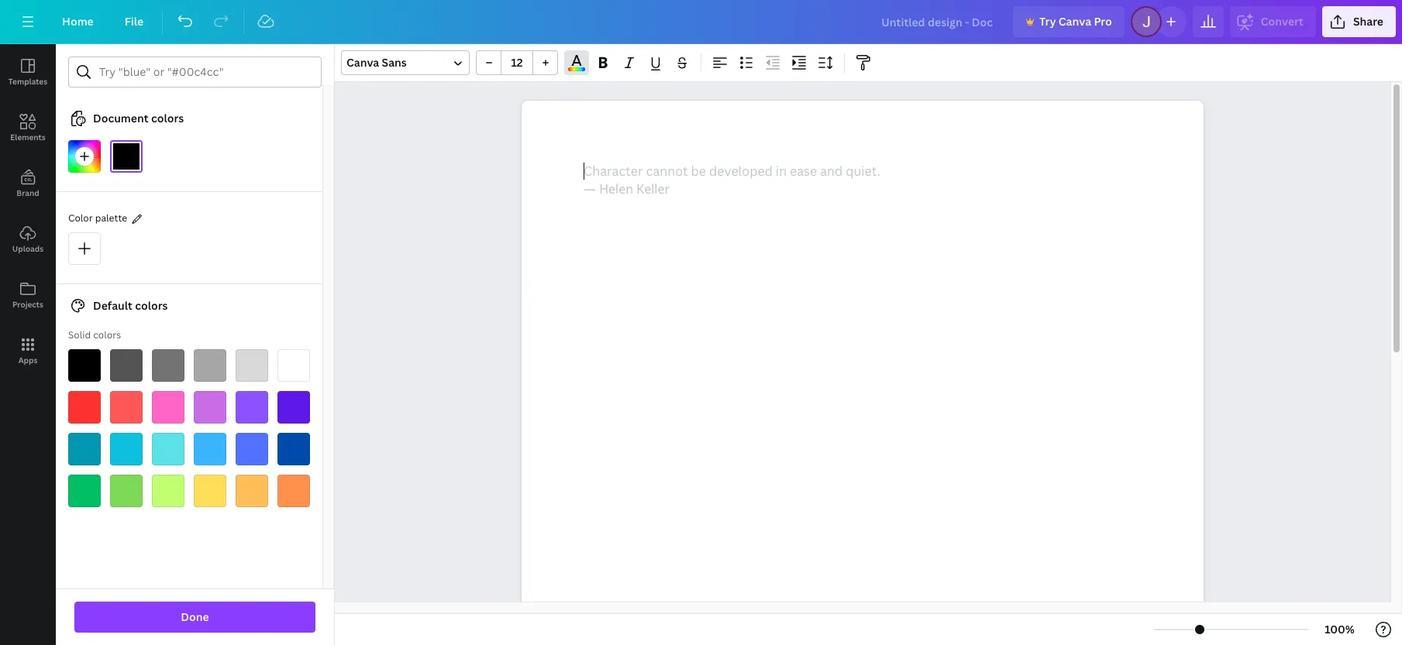 Task type: describe. For each thing, give the bounding box(es) containing it.
convert
[[1261, 14, 1304, 29]]

try canva pro
[[1039, 14, 1112, 29]]

100%
[[1325, 622, 1355, 637]]

elements
[[10, 132, 46, 143]]

apps button
[[0, 323, 56, 379]]

lime #c1ff72 image
[[152, 475, 184, 508]]

dark turquoise #0097b2 image
[[68, 433, 101, 466]]

Try "blue" or "#00c4cc" search field
[[99, 57, 312, 87]]

solid colors
[[68, 329, 121, 342]]

light blue #38b6ff image
[[194, 433, 226, 466]]

dark gray #545454 image
[[110, 350, 143, 382]]

brand
[[16, 188, 39, 198]]

color palette
[[68, 212, 127, 225]]

side panel tab list
[[0, 44, 56, 379]]

purple #8c52ff image
[[236, 391, 268, 424]]

main menu bar
[[0, 0, 1402, 44]]

share button
[[1322, 6, 1396, 37]]

bright red #ff3131 image
[[68, 391, 101, 424]]

share
[[1353, 14, 1384, 29]]

black #000000 image
[[68, 350, 101, 382]]

coral red #ff5757 image
[[110, 391, 143, 424]]

try canva pro button
[[1013, 6, 1125, 37]]

canva inside canva sans popup button
[[346, 55, 379, 70]]

color
[[68, 212, 93, 225]]

color palette button
[[68, 211, 127, 227]]

grass green #7ed957 image
[[110, 475, 143, 508]]

dark gray #545454 image
[[110, 350, 143, 382]]

sans
[[382, 55, 407, 70]]

uploads button
[[0, 212, 56, 267]]

solid
[[68, 329, 91, 342]]

templates button
[[0, 44, 56, 100]]

colors for default colors
[[135, 298, 168, 313]]

projects
[[12, 299, 43, 310]]

default colors
[[93, 298, 168, 313]]

yellow #ffde59 image
[[194, 475, 226, 508]]

color range image
[[568, 68, 585, 71]]

projects button
[[0, 267, 56, 323]]

yellow #ffde59 image
[[194, 475, 226, 508]]

light gray #d9d9d9 image
[[236, 350, 268, 382]]

light blue #38b6ff image
[[194, 433, 226, 466]]



Task type: locate. For each thing, give the bounding box(es) containing it.
brand button
[[0, 156, 56, 212]]

gray #737373 image
[[152, 350, 184, 382], [152, 350, 184, 382]]

0 vertical spatial canva
[[1059, 14, 1091, 29]]

convert button
[[1230, 6, 1316, 37]]

pink #ff66c4 image
[[152, 391, 184, 424]]

document
[[93, 111, 148, 126]]

colors right document
[[151, 111, 184, 126]]

1 horizontal spatial canva
[[1059, 14, 1091, 29]]

default
[[93, 298, 132, 313]]

colors right default at the top
[[135, 298, 168, 313]]

0 vertical spatial colors
[[151, 111, 184, 126]]

color range image
[[568, 68, 585, 71]]

dark turquoise #0097b2 image
[[68, 433, 101, 466]]

colors right 'solid'
[[93, 329, 121, 342]]

home
[[62, 14, 94, 29]]

colors for document colors
[[151, 111, 184, 126]]

peach #ffbd59 image
[[236, 475, 268, 508]]

violet #5e17eb image
[[277, 391, 310, 424], [277, 391, 310, 424]]

apps
[[18, 355, 37, 366]]

coral red #ff5757 image
[[110, 391, 143, 424]]

gray #a6a6a6 image
[[194, 350, 226, 382]]

colors for solid colors
[[93, 329, 121, 342]]

canva
[[1059, 14, 1091, 29], [346, 55, 379, 70]]

light gray #d9d9d9 image
[[236, 350, 268, 382]]

100% button
[[1315, 618, 1365, 643]]

try
[[1039, 14, 1056, 29]]

purple #8c52ff image
[[236, 391, 268, 424]]

done button
[[74, 602, 315, 633]]

None text field
[[522, 101, 1204, 646]]

document colors
[[93, 111, 184, 126]]

canva right "try"
[[1059, 14, 1091, 29]]

palette
[[95, 212, 127, 225]]

canva inside try canva pro button
[[1059, 14, 1091, 29]]

green #00bf63 image
[[68, 475, 101, 508], [68, 475, 101, 508]]

bright red #ff3131 image
[[68, 391, 101, 424]]

grass green #7ed957 image
[[110, 475, 143, 508]]

royal blue #5271ff image
[[236, 433, 268, 466], [236, 433, 268, 466]]

peach #ffbd59 image
[[236, 475, 268, 508]]

file
[[125, 14, 144, 29]]

cobalt blue #004aad image
[[277, 433, 310, 466], [277, 433, 310, 466]]

file button
[[112, 6, 156, 37]]

orange #ff914d image
[[277, 475, 310, 508], [277, 475, 310, 508]]

group
[[476, 50, 558, 75]]

#000000 image
[[110, 140, 143, 173], [110, 140, 143, 173]]

templates
[[8, 76, 47, 87]]

done
[[181, 610, 209, 625]]

canva left sans
[[346, 55, 379, 70]]

gray #a6a6a6 image
[[194, 350, 226, 382]]

add a new color image
[[68, 140, 101, 173], [68, 140, 101, 173], [68, 233, 101, 265]]

2 vertical spatial colors
[[93, 329, 121, 342]]

white #ffffff image
[[277, 350, 310, 382], [277, 350, 310, 382]]

turquoise blue #5ce1e6 image
[[152, 433, 184, 466], [152, 433, 184, 466]]

1 vertical spatial colors
[[135, 298, 168, 313]]

uploads
[[12, 243, 44, 254]]

0 horizontal spatial canva
[[346, 55, 379, 70]]

home link
[[50, 6, 106, 37]]

pro
[[1094, 14, 1112, 29]]

pink #ff66c4 image
[[152, 391, 184, 424]]

colors
[[151, 111, 184, 126], [135, 298, 168, 313], [93, 329, 121, 342]]

canva sans
[[346, 55, 407, 70]]

magenta #cb6ce6 image
[[194, 391, 226, 424], [194, 391, 226, 424]]

black #000000 image
[[68, 350, 101, 382]]

lime #c1ff72 image
[[152, 475, 184, 508]]

– – number field
[[506, 55, 528, 70]]

Design title text field
[[869, 6, 1007, 37]]

aqua blue #0cc0df image
[[110, 433, 143, 466], [110, 433, 143, 466]]

elements button
[[0, 100, 56, 156]]

canva sans button
[[341, 50, 470, 75]]

1 vertical spatial canva
[[346, 55, 379, 70]]



Task type: vqa. For each thing, say whether or not it's contained in the screenshot.
Purple #8c52ff icon
yes



